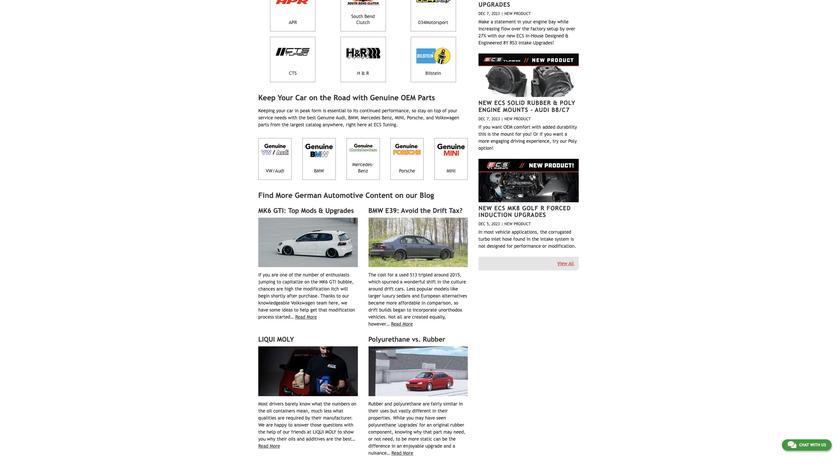 Task type: locate. For each thing, give the bounding box(es) containing it.
2023 inside dec 5, 2023 | new product in most vehicle applications, the corrugated turbo inlet hose found in the intake system is not designed for performance or modification.
[[492, 222, 500, 226]]

0 horizontal spatial at
[[307, 429, 312, 435]]

with up show
[[344, 422, 354, 428]]

modification down we
[[329, 307, 355, 313]]

27%
[[479, 33, 486, 39]]

0 vertical spatial 8y
[[495, 0, 502, 1]]

rubber inside new ecs solid rubber & poly engine mounts - audi b8/c7
[[528, 99, 551, 106]]

0 vertical spatial liqui
[[258, 335, 275, 343]]

1 vertical spatial not
[[374, 436, 381, 442]]

difference
[[369, 443, 390, 449]]

1 horizontal spatial by
[[560, 26, 565, 32]]

new inside new 8y rs3 forced induction upgrades
[[479, 0, 492, 1]]

product inside dec 5, 2023 | new product in most vehicle applications, the corrugated turbo inlet hose found in the intake system is not designed for performance or modification.
[[514, 222, 531, 226]]

vehicle
[[496, 229, 511, 235]]

most
[[484, 229, 494, 235]]

2023 down engine
[[492, 117, 500, 121]]

modification up 'purchase.'
[[303, 286, 330, 292]]

0 vertical spatial not
[[479, 243, 486, 249]]

while
[[558, 19, 569, 24]]

0 vertical spatial dec
[[479, 11, 486, 16]]

0 horizontal spatial by
[[305, 415, 310, 421]]

added
[[543, 124, 556, 130]]

more down created
[[403, 321, 413, 327]]

volkswagen inside if you are one of the number of enthusiasts jumping to capitalize on the mk6 gti bubble, chances are high the modification itch will begin shortly after purchase. thanks to our knowledgeable volkswagen team here, we have some ideas to help get that modification process started…
[[291, 300, 315, 306]]

3 product from the top
[[514, 222, 531, 226]]

bmw for bmw
[[314, 168, 324, 174]]

1 vertical spatial modification
[[329, 307, 355, 313]]

the down we
[[258, 429, 265, 435]]

0 vertical spatial by
[[560, 26, 565, 32]]

1 horizontal spatial induction
[[544, 0, 578, 1]]

a up increasing on the right top
[[491, 19, 493, 24]]

around
[[434, 272, 449, 278], [369, 286, 383, 292]]

read for bmw
[[391, 321, 401, 327]]

2023
[[492, 11, 500, 16], [492, 117, 500, 121], [492, 222, 500, 226]]

0 horizontal spatial around
[[369, 286, 383, 292]]

and inside the keeping your car in peak form is essential to its continued performance, so stay on top of your service needs with the best genuine audi, bmw, mercedes benz, mini, porsche, and volkswagen parts from the largest catalog anywhere, right here at ecs tuning.
[[426, 115, 434, 120]]

2 dec from the top
[[479, 117, 486, 121]]

may down different
[[415, 415, 424, 421]]

2 vertical spatial is
[[571, 236, 574, 242]]

by inside most drivers barely know what the numbers on the oil containers mean, much less what qualities are required by their manufacturer. we are happy to answer those questions with the help of our friends at liqui moly to show you why their oils and additives are the best… read more
[[305, 415, 310, 421]]

to
[[348, 108, 352, 113], [277, 279, 281, 285], [337, 293, 341, 299], [294, 307, 299, 313], [407, 307, 411, 313], [288, 422, 293, 428], [338, 429, 342, 435], [396, 436, 400, 442]]

0 horizontal spatial 8y
[[495, 0, 502, 1]]

help left get on the bottom of page
[[300, 307, 309, 313]]

our inside dec 7, 2023 | new product make a statement in your engine bay while increasing flow over the factory setup by over 27% with our new ecs in-house designed & engineered 8y rs3 intake upgrades!
[[499, 33, 505, 39]]

& right audi
[[553, 99, 558, 106]]

liqui moly products image
[[258, 347, 358, 396]]

became
[[369, 300, 385, 306]]

new ecs solid rubber & poly engine mounts - audi b8/c7 image
[[479, 54, 579, 97]]

0 vertical spatial so
[[412, 108, 416, 113]]

1 horizontal spatial oem
[[504, 124, 513, 130]]

the down rubber
[[449, 436, 456, 442]]

2023 inside dec 7, 2023 | new product if you want oem comfort with added durability this is the mount for you! or if you want a more engaging driving experience, try our poly option!
[[492, 117, 500, 121]]

a inside dec 7, 2023 | new product make a statement in your engine bay while increasing flow over the factory setup by over 27% with our new ecs in-house designed & engineered 8y rs3 intake upgrades!
[[491, 19, 493, 24]]

for down different
[[419, 422, 426, 428]]

the down the capitalize
[[295, 286, 302, 292]]

0 vertical spatial if
[[479, 124, 482, 130]]

are right 'all'
[[404, 314, 411, 320]]

1 horizontal spatial is
[[488, 131, 491, 137]]

0 vertical spatial more
[[479, 138, 490, 144]]

2 horizontal spatial upgrades
[[515, 211, 546, 218]]

have down different
[[425, 415, 435, 421]]

us
[[822, 443, 826, 447]]

the inside dec 7, 2023 | new product if you want oem comfort with added durability this is the mount for you! or if you want a more engaging driving experience, try our poly option!
[[492, 131, 499, 137]]

read right started…
[[295, 314, 305, 320]]

e39:
[[385, 207, 400, 214]]

0 vertical spatial want
[[492, 124, 502, 130]]

chat
[[800, 443, 809, 447]]

ecs left solid
[[495, 99, 506, 106]]

engineered
[[479, 40, 502, 46]]

the inside rubber and polyurethane are fairly similar in their uses but vastly different in their properties. while you may have seen polyurethane 'upgrades' for an original rubber component, knowing why that part may need, or not need, to be more static can be the difference in an enjoyable upgrade and a nuisance…
[[449, 436, 456, 442]]

not
[[479, 243, 486, 249], [374, 436, 381, 442]]

0 horizontal spatial not
[[374, 436, 381, 442]]

or
[[543, 243, 547, 249], [369, 436, 373, 442]]

1 dec from the top
[[479, 11, 486, 16]]

an left original
[[427, 422, 432, 428]]

the up engaging
[[492, 131, 499, 137]]

1 horizontal spatial that
[[423, 429, 432, 435]]

r inside new ecs mk8 golf r forced induction upgrades
[[541, 205, 545, 212]]

experience,
[[527, 138, 551, 144]]

0 horizontal spatial more
[[386, 300, 397, 306]]

not inside dec 5, 2023 | new product in most vehicle applications, the corrugated turbo inlet hose found in the intake system is not designed for performance or modification.
[[479, 243, 486, 249]]

forced up corrugated
[[547, 205, 571, 212]]

7, down engine
[[487, 117, 491, 121]]

0 horizontal spatial rubber
[[369, 401, 383, 407]]

have inside rubber and polyurethane are fairly similar in their uses but vastly different in their properties. while you may have seen polyurethane 'upgrades' for an original rubber component, knowing why that part may need, or not need, to be more static can be the difference in an enjoyable upgrade and a nuisance…
[[425, 415, 435, 421]]

1 horizontal spatial why
[[414, 429, 422, 435]]

1 horizontal spatial mk6
[[319, 279, 328, 285]]

ecs down mercedes
[[374, 122, 382, 127]]

1 vertical spatial moly
[[325, 429, 336, 435]]

0 horizontal spatial your
[[276, 108, 286, 113]]

0 vertical spatial around
[[434, 272, 449, 278]]

read more down get on the bottom of page
[[295, 314, 317, 320]]

more down this
[[479, 138, 490, 144]]

0 vertical spatial |
[[501, 11, 504, 16]]

0 vertical spatial rs3
[[504, 0, 516, 1]]

dec inside dec 7, 2023 | new product if you want oem comfort with added durability this is the mount for you! or if you want a more engaging driving experience, try our poly option!
[[479, 117, 486, 121]]

all
[[569, 261, 574, 266]]

apr
[[289, 20, 297, 25]]

here,
[[329, 300, 340, 306]]

5,
[[487, 222, 491, 226]]

mercedes- benz link
[[347, 138, 380, 180]]

0 vertical spatial genuine
[[370, 93, 399, 102]]

of inside most drivers barely know what the numbers on the oil containers mean, much less what qualities are required by their manufacturer. we are happy to answer those questions with the help of our friends at liqui moly to show you why their oils and additives are the best… read more
[[277, 429, 282, 435]]

you up 'upgrades'
[[407, 415, 414, 421]]

required
[[286, 415, 304, 421]]

2 horizontal spatial more
[[479, 138, 490, 144]]

3 dec from the top
[[479, 222, 486, 226]]

0 horizontal spatial may
[[415, 415, 424, 421]]

to left its on the left of the page
[[348, 108, 352, 113]]

1 vertical spatial why
[[267, 436, 276, 442]]

want up mount
[[492, 124, 502, 130]]

in-
[[526, 33, 531, 39]]

bmw
[[314, 168, 324, 174], [369, 207, 383, 214]]

may
[[415, 415, 424, 421], [444, 429, 452, 435]]

0 vertical spatial forced
[[518, 0, 542, 1]]

more inside most drivers barely know what the numbers on the oil containers mean, much less what qualities are required by their manufacturer. we are happy to answer those questions with the help of our friends at liqui moly to show you why their oils and additives are the best… read more
[[270, 443, 280, 449]]

bmw e39 image
[[369, 218, 468, 267]]

if up this
[[479, 124, 482, 130]]

2023 right the 5,
[[492, 222, 500, 226]]

enthusiasts
[[326, 272, 349, 278]]

0 vertical spatial poly
[[560, 99, 576, 106]]

dec 7, 2023 | new product if you want oem comfort with added durability this is the mount for you! or if you want a more engaging driving experience, try our poly option!
[[479, 117, 577, 151]]

r
[[366, 71, 369, 76], [541, 205, 545, 212]]

product inside dec 7, 2023 | new product if you want oem comfort with added durability this is the mount for you! or if you want a more engaging driving experience, try our poly option!
[[514, 117, 531, 121]]

product up applications,
[[514, 222, 531, 226]]

upgrades for mk6 gti: top mods & upgrades
[[325, 207, 354, 214]]

or
[[534, 131, 539, 137]]

new ecs mk8 golf r forced induction upgrades link
[[479, 205, 571, 218]]

1 vertical spatial product
[[514, 117, 531, 121]]

dec inside dec 5, 2023 | new product in most vehicle applications, the corrugated turbo inlet hose found in the intake system is not designed for performance or modification.
[[479, 222, 486, 226]]

the down peak
[[299, 115, 306, 120]]

need,
[[454, 429, 466, 435], [383, 436, 395, 442]]

2 be from the left
[[442, 436, 448, 442]]

and up uses
[[385, 401, 392, 407]]

new inside dec 7, 2023 | new product if you want oem comfort with added durability this is the mount for you! or if you want a more engaging driving experience, try our poly option!
[[505, 117, 513, 121]]

bilstein
[[426, 71, 441, 76]]

1 vertical spatial dec
[[479, 117, 486, 121]]

2 vertical spatial more
[[408, 436, 419, 442]]

at up additives
[[307, 429, 312, 435]]

1 vertical spatial or
[[369, 436, 373, 442]]

new inside dec 7, 2023 | new product make a statement in your engine bay while increasing flow over the factory setup by over 27% with our new ecs in-house designed & engineered 8y rs3 intake upgrades!
[[505, 11, 513, 16]]

around up the shift
[[434, 272, 449, 278]]

liqui down process
[[258, 335, 275, 343]]

different
[[412, 408, 431, 414]]

is inside dec 5, 2023 | new product in most vehicle applications, the corrugated turbo inlet hose found in the intake system is not designed for performance or modification.
[[571, 236, 574, 242]]

liqui inside most drivers barely know what the numbers on the oil containers mean, much less what qualities are required by their manufacturer. we are happy to answer those questions with the help of our friends at liqui moly to show you why their oils and additives are the best… read more
[[313, 429, 324, 435]]

component,
[[369, 429, 394, 435]]

forced inside new ecs mk8 golf r forced induction upgrades
[[547, 205, 571, 212]]

0 horizontal spatial what
[[312, 401, 322, 407]]

drift down became
[[369, 307, 378, 313]]

1 vertical spatial volkswagen
[[291, 300, 315, 306]]

so down alternatives
[[454, 300, 459, 306]]

so
[[412, 108, 416, 113], [454, 300, 459, 306]]

service
[[258, 115, 273, 120]]

7, inside dec 7, 2023 | new product if you want oem comfort with added durability this is the mount for you! or if you want a more engaging driving experience, try our poly option!
[[487, 117, 491, 121]]

our right try
[[560, 138, 567, 144]]

help down happy
[[267, 429, 276, 435]]

1 vertical spatial rs3
[[510, 40, 517, 46]]

2 | from the top
[[501, 117, 504, 121]]

spurned
[[382, 279, 399, 285]]

want up try
[[553, 131, 564, 137]]

liqui moly link
[[258, 335, 294, 343]]

1 7, from the top
[[487, 11, 491, 16]]

0 horizontal spatial have
[[258, 307, 268, 313]]

0 vertical spatial product
[[514, 11, 531, 16]]

more inside dec 7, 2023 | new product if you want oem comfort with added durability this is the mount for you! or if you want a more engaging driving experience, try our poly option!
[[479, 138, 490, 144]]

models
[[434, 286, 449, 292]]

wonderful
[[404, 279, 425, 285]]

1 horizontal spatial 8y
[[504, 40, 509, 46]]

rubber left "b8/c7"
[[528, 99, 551, 106]]

0 horizontal spatial r
[[366, 71, 369, 76]]

performance,
[[382, 108, 411, 113]]

at down mercedes
[[368, 122, 373, 127]]

1 vertical spatial help
[[267, 429, 276, 435]]

in up performance at right bottom
[[527, 236, 531, 242]]

0 horizontal spatial or
[[369, 436, 373, 442]]

mk6 left gti:
[[258, 207, 271, 214]]

found
[[514, 236, 526, 242]]

0 horizontal spatial mk6
[[258, 207, 271, 214]]

qualities
[[258, 415, 276, 421]]

1 vertical spatial induction
[[479, 211, 512, 218]]

comparison,
[[427, 300, 453, 306]]

be right "can" at right bottom
[[442, 436, 448, 442]]

1 horizontal spatial or
[[543, 243, 547, 249]]

why inside most drivers barely know what the numbers on the oil containers mean, much less what qualities are required by their manufacturer. we are happy to answer those questions with the help of our friends at liqui moly to show you why their oils and additives are the best… read more
[[267, 436, 276, 442]]

0 horizontal spatial genuine
[[318, 115, 335, 120]]

1 vertical spatial oem
[[504, 124, 513, 130]]

the up in-
[[522, 26, 529, 32]]

1 vertical spatial liqui
[[313, 429, 324, 435]]

volkswagen down top on the right top
[[435, 115, 459, 120]]

2 vertical spatial product
[[514, 222, 531, 226]]

the down number
[[311, 279, 318, 285]]

drift up luxury
[[385, 286, 394, 292]]

or inside rubber and polyurethane are fairly similar in their uses but vastly different in their properties. while you may have seen polyurethane 'upgrades' for an original rubber component, knowing why that part may need, or not need, to be more static can be the difference in an enjoyable upgrade and a nuisance…
[[369, 436, 373, 442]]

0 vertical spatial what
[[312, 401, 322, 407]]

1 vertical spatial 8y
[[504, 40, 509, 46]]

with inside the keeping your car in peak form is essential to its continued performance, so stay on top of your service needs with the best genuine audi, bmw, mercedes benz, mini, porsche, and volkswagen parts from the largest catalog anywhere, right here at ecs tuning.
[[288, 115, 297, 120]]

polyurethane up vastly
[[394, 401, 422, 407]]

ecs inside new ecs solid rubber & poly engine mounts - audi b8/c7
[[495, 99, 506, 106]]

new ecs mk8 golf r forced induction upgrades image
[[479, 159, 579, 202]]

read more link down enjoyable
[[392, 450, 413, 456]]

largest
[[290, 122, 305, 127]]

|
[[501, 11, 504, 16], [501, 117, 504, 121], [501, 222, 504, 226]]

1 vertical spatial an
[[397, 443, 402, 449]]

barely
[[285, 401, 298, 407]]

induction
[[544, 0, 578, 1], [479, 211, 512, 218]]

polyurethane
[[394, 401, 422, 407], [369, 422, 396, 428]]

mini
[[447, 168, 456, 174]]

ecs inside dec 7, 2023 | new product make a statement in your engine bay while increasing flow over the factory setup by over 27% with our new ecs in-house designed & engineered 8y rs3 intake upgrades!
[[517, 33, 524, 39]]

avoid
[[401, 207, 419, 214]]

7, for you
[[487, 117, 491, 121]]

their
[[369, 408, 379, 414], [438, 408, 448, 414], [312, 415, 322, 421], [277, 436, 287, 442]]

if
[[479, 124, 482, 130], [258, 272, 261, 278]]

oils
[[289, 436, 296, 442]]

0 horizontal spatial induction
[[479, 211, 512, 218]]

one
[[280, 272, 288, 278]]

to inside rubber and polyurethane are fairly similar in their uses but vastly different in their properties. while you may have seen polyurethane 'upgrades' for an original rubber component, knowing why that part may need, or not need, to be more static can be the difference in an enjoyable upgrade and a nuisance…
[[396, 436, 400, 442]]

bend
[[365, 14, 375, 19]]

that up static
[[423, 429, 432, 435]]

uses
[[380, 408, 389, 414]]

what up much on the bottom left of page
[[312, 401, 322, 407]]

2 2023 from the top
[[492, 117, 500, 121]]

0 vertical spatial read more
[[295, 314, 317, 320]]

additives
[[306, 436, 325, 442]]

our down flow
[[499, 33, 505, 39]]

1 vertical spatial poly
[[569, 138, 577, 144]]

-
[[531, 106, 533, 113]]

the
[[522, 26, 529, 32], [320, 93, 332, 102], [299, 115, 306, 120], [282, 122, 289, 127], [492, 131, 499, 137], [421, 207, 431, 214], [540, 229, 547, 235], [532, 236, 539, 242], [295, 272, 302, 278], [311, 279, 318, 285], [443, 279, 450, 285], [295, 286, 302, 292], [324, 401, 331, 407], [258, 408, 265, 414], [258, 429, 265, 435], [335, 436, 342, 442], [449, 436, 456, 442]]

for inside rubber and polyurethane are fairly similar in their uses but vastly different in their properties. while you may have seen polyurethane 'upgrades' for an original rubber component, knowing why that part may need, or not need, to be more static can be the difference in an enjoyable upgrade and a nuisance…
[[419, 422, 426, 428]]

fairly
[[431, 401, 442, 407]]

1 horizontal spatial need,
[[454, 429, 466, 435]]

you down we
[[258, 436, 266, 442]]

drift
[[433, 207, 447, 214]]

benz
[[358, 168, 368, 174]]

if up jumping
[[258, 272, 261, 278]]

dec inside dec 7, 2023 | new product make a statement in your engine bay while increasing flow over the factory setup by over 27% with our new ecs in-house designed & engineered 8y rs3 intake upgrades!
[[479, 11, 486, 16]]

& inside new ecs solid rubber & poly engine mounts - audi b8/c7
[[553, 99, 558, 106]]

1 vertical spatial bmw
[[369, 207, 383, 214]]

in right car
[[295, 108, 299, 113]]

and inside most drivers barely know what the numbers on the oil containers mean, much less what qualities are required by their manufacturer. we are happy to answer those questions with the help of our friends at liqui moly to show you why their oils and additives are the best… read more
[[297, 436, 305, 442]]

poly down durability
[[569, 138, 577, 144]]

that
[[319, 307, 327, 313], [423, 429, 432, 435]]

on right "car"
[[309, 93, 318, 102]]

1 vertical spatial is
[[488, 131, 491, 137]]

in right statement
[[518, 19, 522, 24]]

genuine up anywhere,
[[318, 115, 335, 120]]

new inside new ecs solid rubber & poly engine mounts - audi b8/c7
[[479, 99, 492, 106]]

and down stay
[[426, 115, 434, 120]]

0 vertical spatial r
[[366, 71, 369, 76]]

dec
[[479, 11, 486, 16], [479, 117, 486, 121], [479, 222, 486, 226]]

0 horizontal spatial need,
[[383, 436, 395, 442]]

help inside most drivers barely know what the numbers on the oil containers mean, much less what qualities are required by their manufacturer. we are happy to answer those questions with the help of our friends at liqui moly to show you why their oils and additives are the best… read more
[[267, 429, 276, 435]]

upgrades inside new ecs mk8 golf r forced induction upgrades
[[515, 211, 546, 218]]

r right the golf
[[541, 205, 545, 212]]

make
[[479, 19, 489, 24]]

| up statement
[[501, 11, 504, 16]]

1 product from the top
[[514, 11, 531, 16]]

and
[[426, 115, 434, 120], [412, 293, 420, 299], [385, 401, 392, 407], [297, 436, 305, 442], [444, 443, 452, 449]]

this
[[479, 131, 486, 137]]

are inside rubber and polyurethane are fairly similar in their uses but vastly different in their properties. while you may have seen polyurethane 'upgrades' for an original rubber component, knowing why that part may need, or not need, to be more static can be the difference in an enjoyable upgrade and a nuisance…
[[423, 401, 430, 407]]

most drivers barely know what the numbers on the oil containers mean, much less what qualities are required by their manufacturer. we are happy to answer those questions with the help of our friends at liqui moly to show you why their oils and additives are the best… read more
[[258, 401, 357, 449]]

read more link down 'all'
[[391, 321, 413, 327]]

0 vertical spatial rubber
[[528, 99, 551, 106]]

a up cars.
[[400, 279, 403, 285]]

| up vehicle
[[501, 222, 504, 226]]

to down required
[[288, 422, 293, 428]]

2 horizontal spatial your
[[523, 19, 532, 24]]

3 2023 from the top
[[492, 222, 500, 226]]

polyurethane up 'component,'
[[369, 422, 396, 428]]

what up manufacturer.
[[333, 408, 344, 414]]

moly down started…
[[277, 335, 294, 343]]

upgrades up the make
[[479, 1, 511, 8]]

read more link for vs.
[[392, 450, 413, 456]]

1 horizontal spatial have
[[425, 415, 435, 421]]

our up "avoid"
[[406, 191, 418, 200]]

| for mk8
[[501, 222, 504, 226]]

volkswagen
[[435, 115, 459, 120], [291, 300, 315, 306]]

tripled
[[419, 272, 433, 278]]

1 horizontal spatial help
[[300, 307, 309, 313]]

genuine
[[370, 93, 399, 102], [318, 115, 335, 120]]

for up driving at the top right of page
[[516, 131, 522, 137]]

0 vertical spatial 2023
[[492, 11, 500, 16]]

gti:
[[273, 207, 286, 214]]

7, inside dec 7, 2023 | new product make a statement in your engine bay while increasing flow over the factory setup by over 27% with our new ecs in-house designed & engineered 8y rs3 intake upgrades!
[[487, 11, 491, 16]]

rs3
[[504, 0, 516, 1], [510, 40, 517, 46]]

at inside most drivers barely know what the numbers on the oil containers mean, much less what qualities are required by their manufacturer. we are happy to answer those questions with the help of our friends at liqui moly to show you why their oils and additives are the best… read more
[[307, 429, 312, 435]]

0 horizontal spatial oem
[[401, 93, 416, 102]]

2 7, from the top
[[487, 117, 491, 121]]

are up happy
[[278, 415, 285, 421]]

3 | from the top
[[501, 222, 504, 226]]

1 horizontal spatial drift
[[385, 286, 394, 292]]

is right form
[[323, 108, 326, 113]]

help inside if you are one of the number of enthusiasts jumping to capitalize on the mk6 gti bubble, chances are high the modification itch will begin shortly after purchase. thanks to our knowledgeable volkswagen team here, we have some ideas to help get that modification process started…
[[300, 307, 309, 313]]

so inside the keeping your car in peak form is essential to its continued performance, so stay on top of your service needs with the best genuine audi, bmw, mercedes benz, mini, porsche, and volkswagen parts from the largest catalog anywhere, right here at ecs tuning.
[[412, 108, 416, 113]]

a lowered and tuned vw jetta image
[[369, 347, 468, 396]]

on inside most drivers barely know what the numbers on the oil containers mean, much less what qualities are required by their manufacturer. we are happy to answer those questions with the help of our friends at liqui moly to show you why their oils and additives are the best… read more
[[351, 401, 357, 407]]

1 2023 from the top
[[492, 11, 500, 16]]

0 vertical spatial an
[[427, 422, 432, 428]]

0 vertical spatial oem
[[401, 93, 416, 102]]

stay
[[418, 108, 426, 113]]

new up vehicle
[[505, 222, 513, 226]]

oem up performance,
[[401, 93, 416, 102]]

| for solid
[[501, 117, 504, 121]]

1 | from the top
[[501, 11, 504, 16]]

more
[[479, 138, 490, 144], [386, 300, 397, 306], [408, 436, 419, 442]]

are left one
[[272, 272, 279, 278]]

1 vertical spatial read more
[[391, 321, 413, 327]]

read more link for moly
[[258, 443, 280, 449]]

not inside rubber and polyurethane are fairly similar in their uses but vastly different in their properties. while you may have seen polyurethane 'upgrades' for an original rubber component, knowing why that part may need, or not need, to be more static can be the difference in an enjoyable upgrade and a nuisance…
[[374, 436, 381, 442]]

1 horizontal spatial bmw
[[369, 207, 383, 214]]

0 horizontal spatial liqui
[[258, 335, 275, 343]]

0 horizontal spatial that
[[319, 307, 327, 313]]

b8/c7
[[552, 106, 570, 113]]

2 product from the top
[[514, 117, 531, 121]]

have up process
[[258, 307, 268, 313]]

why inside rubber and polyurethane are fairly similar in their uses but vastly different in their properties. while you may have seen polyurethane 'upgrades' for an original rubber component, knowing why that part may need, or not need, to be more static can be the difference in an enjoyable upgrade and a nuisance…
[[414, 429, 422, 435]]

0 horizontal spatial upgrades
[[325, 207, 354, 214]]

questions
[[323, 422, 343, 428]]

1 vertical spatial r
[[541, 205, 545, 212]]

0 vertical spatial that
[[319, 307, 327, 313]]

alternatives
[[442, 293, 467, 299]]

chat with us link
[[782, 439, 832, 451]]

luxury
[[382, 293, 395, 299]]

1 vertical spatial 7,
[[487, 117, 491, 121]]

porsche
[[399, 168, 415, 174]]

read
[[295, 314, 305, 320], [391, 321, 401, 327], [258, 443, 269, 449], [392, 450, 402, 456]]

while
[[393, 415, 405, 421]]

read more for mods
[[295, 314, 317, 320]]

peak
[[300, 108, 310, 113]]

ecs left in-
[[517, 33, 524, 39]]

8y down new
[[504, 40, 509, 46]]

0 horizontal spatial why
[[267, 436, 276, 442]]

mk8
[[508, 205, 520, 212]]

1 vertical spatial more
[[386, 300, 397, 306]]

upgrades
[[479, 1, 511, 8], [325, 207, 354, 214], [515, 211, 546, 218]]

r right h
[[366, 71, 369, 76]]

0 horizontal spatial be
[[402, 436, 407, 442]]

read more for the
[[391, 321, 413, 327]]

1 vertical spatial mk6
[[319, 279, 328, 285]]

0 vertical spatial at
[[368, 122, 373, 127]]

most
[[258, 401, 268, 407]]

on left top on the right top
[[428, 108, 433, 113]]

setup
[[547, 26, 559, 32]]

bmw for bmw e39: avoid the drift tax?
[[369, 207, 383, 214]]

more down get on the bottom of page
[[307, 314, 317, 320]]

0 horizontal spatial volkswagen
[[291, 300, 315, 306]]

rs3 inside dec 7, 2023 | new product make a statement in your engine bay while increasing flow over the factory setup by over 27% with our new ecs in-house designed & engineered 8y rs3 intake upgrades!
[[510, 40, 517, 46]]

oem inside dec 7, 2023 | new product if you want oem comfort with added durability this is the mount for you! or if you want a more engaging driving experience, try our poly option!
[[504, 124, 513, 130]]

1 horizontal spatial want
[[553, 131, 564, 137]]



Task type: describe. For each thing, give the bounding box(es) containing it.
their up properties.
[[369, 408, 379, 414]]

the down needs
[[282, 122, 289, 127]]

1 horizontal spatial may
[[444, 429, 452, 435]]

are up shortly
[[277, 286, 283, 292]]

induction inside new ecs mk8 golf r forced induction upgrades
[[479, 211, 512, 218]]

audi,
[[336, 115, 347, 120]]

1 vertical spatial what
[[333, 408, 344, 414]]

porsche,
[[407, 115, 425, 120]]

with up its on the left of the page
[[353, 93, 368, 102]]

1 vertical spatial polyurethane
[[369, 422, 396, 428]]

comments image
[[788, 441, 797, 449]]

content
[[366, 191, 393, 200]]

oil
[[267, 408, 272, 414]]

the up the capitalize
[[295, 272, 302, 278]]

product for solid
[[514, 117, 531, 121]]

to down one
[[277, 279, 281, 285]]

shortly
[[271, 293, 286, 299]]

bubble,
[[338, 279, 354, 285]]

keep your car on the road with genuine oem parts
[[258, 93, 435, 102]]

road
[[334, 93, 351, 102]]

not
[[389, 314, 396, 320]]

with inside dec 7, 2023 | new product make a statement in your engine bay while increasing flow over the factory setup by over 27% with our new ecs in-house designed & engineered 8y rs3 intake upgrades!
[[488, 33, 497, 39]]

created
[[412, 314, 428, 320]]

the inside dec 7, 2023 | new product make a statement in your engine bay while increasing flow over the factory setup by over 27% with our new ecs in-house designed & engineered 8y rs3 intake upgrades!
[[522, 26, 529, 32]]

incorporate
[[413, 307, 437, 313]]

the
[[369, 272, 376, 278]]

statement
[[495, 19, 516, 24]]

anywhere,
[[323, 122, 345, 127]]

ecs inside the keeping your car in peak form is essential to its continued performance, so stay on top of your service needs with the best genuine audi, bmw, mercedes benz, mini, porsche, and volkswagen parts from the largest catalog anywhere, right here at ecs tuning.
[[374, 122, 382, 127]]

vehicles.
[[369, 314, 387, 320]]

driving
[[511, 138, 525, 144]]

in right the difference
[[392, 443, 396, 449]]

a inside rubber and polyurethane are fairly similar in their uses but vastly different in their properties. while you may have seen polyurethane 'upgrades' for an original rubber component, knowing why that part may need, or not need, to be more static can be the difference in an enjoyable upgrade and a nuisance…
[[453, 443, 455, 449]]

more inside the cost for a used s13 tripled around 2015, which spurned a wonderful shift in the culture around drift cars. less popular models like larger luxury sedans and european alternatives became more affordable in comparison, so drift builds began to incorporate unorthodox vehicles. not all are created equally, however…
[[386, 300, 397, 306]]

intake
[[519, 40, 532, 46]]

right
[[346, 122, 356, 127]]

are down qualities
[[266, 422, 273, 428]]

on up e39: at the top of page
[[395, 191, 404, 200]]

& right mods
[[319, 207, 323, 214]]

2 vertical spatial read more
[[392, 450, 413, 456]]

more inside rubber and polyurethane are fairly similar in their uses but vastly different in their properties. while you may have seen polyurethane 'upgrades' for an original rubber component, knowing why that part may need, or not need, to be more static can be the difference in an enjoyable upgrade and a nuisance…
[[408, 436, 419, 442]]

genuine inside the keeping your car in peak form is essential to its continued performance, so stay on top of your service needs with the best genuine audi, bmw, mercedes benz, mini, porsche, and volkswagen parts from the largest catalog anywhere, right here at ecs tuning.
[[318, 115, 335, 120]]

shift
[[427, 279, 436, 285]]

performance
[[514, 243, 541, 249]]

you inside most drivers barely know what the numbers on the oil containers mean, much less what qualities are required by their manufacturer. we are happy to answer those questions with the help of our friends at liqui moly to show you why their oils and additives are the best… read more
[[258, 436, 266, 442]]

1 horizontal spatial your
[[448, 108, 457, 113]]

new
[[507, 33, 515, 39]]

a left used
[[395, 272, 398, 278]]

1 vertical spatial need,
[[383, 436, 395, 442]]

our inside dec 7, 2023 | new product if you want oem comfort with added durability this is the mount for you! or if you want a more engaging driving experience, try our poly option!
[[560, 138, 567, 144]]

the up form
[[320, 93, 332, 102]]

mean,
[[297, 408, 310, 414]]

process
[[258, 314, 274, 320]]

less
[[324, 408, 332, 414]]

itch
[[331, 286, 339, 292]]

in inside dec 5, 2023 | new product in most vehicle applications, the corrugated turbo inlet hose found in the intake system is not designed for performance or modification.
[[527, 236, 531, 242]]

vs.
[[412, 335, 421, 343]]

with inside most drivers barely know what the numbers on the oil containers mean, much less what qualities are required by their manufacturer. we are happy to answer those questions with the help of our friends at liqui moly to show you why their oils and additives are the best… read more
[[344, 422, 354, 428]]

our inside most drivers barely know what the numbers on the oil containers mean, much less what qualities are required by their manufacturer. we are happy to answer those questions with the help of our friends at liqui moly to show you why their oils and additives are the best… read more
[[283, 429, 290, 435]]

benz,
[[382, 115, 394, 120]]

you inside rubber and polyurethane are fairly similar in their uses but vastly different in their properties. while you may have seen polyurethane 'upgrades' for an original rubber component, knowing why that part may need, or not need, to be more static can be the difference in an enjoyable upgrade and a nuisance…
[[407, 415, 414, 421]]

induction inside new 8y rs3 forced induction upgrades
[[544, 0, 578, 1]]

its
[[353, 108, 358, 113]]

try
[[553, 138, 559, 144]]

are right additives
[[326, 436, 333, 442]]

to inside the cost for a used s13 tripled around 2015, which spurned a wonderful shift in the culture around drift cars. less popular models like larger luxury sedans and european alternatives became more affordable in comparison, so drift builds began to incorporate unorthodox vehicles. not all are created equally, however…
[[407, 307, 411, 313]]

properties.
[[369, 415, 392, 421]]

and inside the cost for a used s13 tripled around 2015, which spurned a wonderful shift in the culture around drift cars. less popular models like larger luxury sedans and european alternatives became more affordable in comparison, so drift builds began to incorporate unorthodox vehicles. not all are created equally, however…
[[412, 293, 420, 299]]

chat with us
[[800, 443, 826, 447]]

rubber inside rubber and polyurethane are fairly similar in their uses but vastly different in their properties. while you may have seen polyurethane 'upgrades' for an original rubber component, knowing why that part may need, or not need, to be more static can be the difference in an enjoyable upgrade and a nuisance…
[[369, 401, 383, 407]]

read inside most drivers barely know what the numbers on the oil containers mean, much less what qualities are required by their manufacturer. we are happy to answer those questions with the help of our friends at liqui moly to show you why their oils and additives are the best… read more
[[258, 443, 269, 449]]

applications,
[[512, 229, 539, 235]]

so inside the cost for a used s13 tripled around 2015, which spurned a wonderful shift in the culture around drift cars. less popular models like larger luxury sedans and european alternatives became more affordable in comparison, so drift builds began to incorporate unorthodox vehicles. not all are created equally, however…
[[454, 300, 459, 306]]

will
[[341, 286, 348, 292]]

the left drift
[[421, 207, 431, 214]]

in inside the keeping your car in peak form is essential to its continued performance, so stay on top of your service needs with the best genuine audi, bmw, mercedes benz, mini, porsche, and volkswagen parts from the largest catalog anywhere, right here at ecs tuning.
[[295, 108, 299, 113]]

8y inside dec 7, 2023 | new product make a statement in your engine bay while increasing flow over the factory setup by over 27% with our new ecs in-house designed & engineered 8y rs3 intake upgrades!
[[504, 40, 509, 46]]

h
[[357, 71, 360, 76]]

h & r link
[[341, 37, 386, 82]]

to left show
[[338, 429, 342, 435]]

1 be from the left
[[402, 436, 407, 442]]

comfort
[[514, 124, 531, 130]]

in up incorporate
[[422, 300, 426, 306]]

the up performance at right bottom
[[532, 236, 539, 242]]

1 horizontal spatial around
[[434, 272, 449, 278]]

new inside new ecs mk8 golf r forced induction upgrades
[[479, 205, 492, 212]]

upgrades!
[[533, 40, 554, 46]]

purchase.
[[299, 293, 319, 299]]

vw/audi
[[266, 168, 284, 174]]

team
[[317, 300, 327, 306]]

new 8y rs3 forced induction upgrades
[[479, 0, 578, 8]]

drivers
[[269, 401, 284, 407]]

1 over from the left
[[512, 26, 521, 32]]

in right similar
[[459, 401, 463, 407]]

0 vertical spatial need,
[[454, 429, 466, 435]]

& inside dec 7, 2023 | new product make a statement in your engine bay while increasing flow over the factory setup by over 27% with our new ecs in-house designed & engineered 8y rs3 intake upgrades!
[[566, 33, 569, 39]]

moly inside most drivers barely know what the numbers on the oil containers mean, much less what qualities are required by their manufacturer. we are happy to answer those questions with the help of our friends at liqui moly to show you why their oils and additives are the best… read more
[[325, 429, 336, 435]]

with left us
[[811, 443, 821, 447]]

to down itch
[[337, 293, 341, 299]]

to right 'ideas' in the left of the page
[[294, 307, 299, 313]]

answer
[[294, 422, 309, 428]]

read more link for e39:
[[391, 321, 413, 327]]

parts
[[418, 93, 435, 102]]

0 vertical spatial modification
[[303, 286, 330, 292]]

the left best…
[[335, 436, 342, 442]]

| inside dec 7, 2023 | new product make a statement in your engine bay while increasing flow over the factory setup by over 27% with our new ecs in-house designed & engineered 8y rs3 intake upgrades!
[[501, 11, 504, 16]]

ideas
[[282, 307, 293, 313]]

turbo
[[479, 236, 490, 242]]

1 horizontal spatial an
[[427, 422, 432, 428]]

read for mk6
[[295, 314, 305, 320]]

that inside if you are one of the number of enthusiasts jumping to capitalize on the mk6 gti bubble, chances are high the modification itch will begin shortly after purchase. thanks to our knowledgeable volkswagen team here, we have some ideas to help get that modification process started…
[[319, 307, 327, 313]]

8y inside new 8y rs3 forced induction upgrades
[[495, 0, 502, 1]]

view all
[[558, 261, 574, 266]]

in down fairly at the bottom right
[[433, 408, 437, 414]]

if inside if you are one of the number of enthusiasts jumping to capitalize on the mk6 gti bubble, chances are high the modification itch will begin shortly after purchase. thanks to our knowledgeable volkswagen team here, we have some ideas to help get that modification process started…
[[258, 272, 261, 278]]

number
[[303, 272, 319, 278]]

0 horizontal spatial want
[[492, 124, 502, 130]]

1 vertical spatial want
[[553, 131, 564, 137]]

more for mk6
[[307, 314, 317, 320]]

more for polyurethane
[[403, 450, 413, 456]]

popular
[[417, 286, 433, 292]]

dec 5, 2023 | new product in most vehicle applications, the corrugated turbo inlet hose found in the intake system is not designed for performance or modification.
[[479, 222, 577, 249]]

on inside the keeping your car in peak form is essential to its continued performance, so stay on top of your service needs with the best genuine audi, bmw, mercedes benz, mini, porsche, and volkswagen parts from the largest catalog anywhere, right here at ecs tuning.
[[428, 108, 433, 113]]

forced inside new 8y rs3 forced induction upgrades
[[518, 0, 542, 1]]

& right h
[[362, 71, 365, 76]]

upgrades for new 8y rs3 forced induction upgrades
[[479, 1, 511, 8]]

1 vertical spatial around
[[369, 286, 383, 292]]

tax?
[[449, 207, 463, 214]]

of inside the keeping your car in peak form is essential to its continued performance, so stay on top of your service needs with the best genuine audi, bmw, mercedes benz, mini, porsche, and volkswagen parts from the largest catalog anywhere, right here at ecs tuning.
[[443, 108, 447, 113]]

2023 inside dec 7, 2023 | new product make a statement in your engine bay while increasing flow over the factory setup by over 27% with our new ecs in-house designed & engineered 8y rs3 intake upgrades!
[[492, 11, 500, 16]]

can
[[434, 436, 441, 442]]

used
[[399, 272, 409, 278]]

their down much on the bottom left of page
[[312, 415, 322, 421]]

poly inside dec 7, 2023 | new product if you want oem comfort with added durability this is the mount for you! or if you want a more engaging driving experience, try our poly option!
[[569, 138, 577, 144]]

034motorsport link
[[411, 0, 456, 32]]

you inside if you are one of the number of enthusiasts jumping to capitalize on the mk6 gti bubble, chances are high the modification itch will begin shortly after purchase. thanks to our knowledgeable volkswagen team here, we have some ideas to help get that modification process started…
[[263, 272, 270, 278]]

the inside the cost for a used s13 tripled around 2015, which spurned a wonderful shift in the culture around drift cars. less popular models like larger luxury sedans and european alternatives became more affordable in comparison, so drift builds began to incorporate unorthodox vehicles. not all are created equally, however…
[[443, 279, 450, 285]]

cts link
[[270, 37, 316, 82]]

numbers
[[332, 401, 350, 407]]

2023 for mk8
[[492, 222, 500, 226]]

for inside dec 5, 2023 | new product in most vehicle applications, the corrugated turbo inlet hose found in the intake system is not designed for performance or modification.
[[507, 243, 513, 249]]

nuisance…
[[369, 450, 390, 456]]

mk6 inside if you are one of the number of enthusiasts jumping to capitalize on the mk6 gti bubble, chances are high the modification itch will begin shortly after purchase. thanks to our knowledgeable volkswagen team here, we have some ideas to help get that modification process started…
[[319, 279, 328, 285]]

dec for new ecs mk8 golf r forced induction upgrades
[[479, 222, 486, 226]]

of right number
[[320, 272, 325, 278]]

7, for a
[[487, 11, 491, 16]]

from
[[270, 122, 280, 127]]

product for mk8
[[514, 222, 531, 226]]

more up gti:
[[276, 191, 293, 200]]

2 over from the left
[[566, 26, 576, 32]]

option!
[[479, 145, 494, 151]]

the up 'intake'
[[540, 229, 547, 235]]

rs3 inside new 8y rs3 forced induction upgrades
[[504, 0, 516, 1]]

are inside the cost for a used s13 tripled around 2015, which spurned a wonderful shift in the culture around drift cars. less popular models like larger luxury sedans and european alternatives became more affordable in comparison, so drift builds began to incorporate unorthodox vehicles. not all are created equally, however…
[[404, 314, 411, 320]]

at inside the keeping your car in peak form is essential to its continued performance, so stay on top of your service needs with the best genuine audi, bmw, mercedes benz, mini, porsche, and volkswagen parts from the largest catalog anywhere, right here at ecs tuning.
[[368, 122, 373, 127]]

is inside the keeping your car in peak form is essential to its continued performance, so stay on top of your service needs with the best genuine audi, bmw, mercedes benz, mini, porsche, and volkswagen parts from the largest catalog anywhere, right here at ecs tuning.
[[323, 108, 326, 113]]

0 horizontal spatial drift
[[369, 307, 378, 313]]

golf
[[522, 205, 539, 212]]

poly inside new ecs solid rubber & poly engine mounts - audi b8/c7
[[560, 99, 576, 106]]

0 vertical spatial polyurethane
[[394, 401, 422, 407]]

the up less on the bottom left of page
[[324, 401, 331, 407]]

happy
[[274, 422, 287, 428]]

in
[[479, 229, 483, 235]]

our inside if you are one of the number of enthusiasts jumping to capitalize on the mk6 gti bubble, chances are high the modification itch will begin shortly after purchase. thanks to our knowledgeable volkswagen team here, we have some ideas to help get that modification process started…
[[342, 293, 349, 299]]

cost
[[378, 272, 386, 278]]

factory
[[531, 26, 546, 32]]

in inside dec 7, 2023 | new product make a statement in your engine bay while increasing flow over the factory setup by over 27% with our new ecs in-house designed & engineered 8y rs3 intake upgrades!
[[518, 19, 522, 24]]

more for bmw
[[403, 321, 413, 327]]

read more link for gti:
[[295, 314, 317, 320]]

essential
[[328, 108, 346, 113]]

0 vertical spatial mk6
[[258, 207, 271, 214]]

volkswagen gti mk6 image
[[258, 218, 358, 267]]

to inside the keeping your car in peak form is essential to its continued performance, so stay on top of your service needs with the best genuine audi, bmw, mercedes benz, mini, porsche, and volkswagen parts from the largest catalog anywhere, right here at ecs tuning.
[[348, 108, 352, 113]]

apr link
[[270, 0, 316, 32]]

parts
[[258, 122, 269, 127]]

1 horizontal spatial rubber
[[423, 335, 446, 343]]

read for polyurethane
[[392, 450, 402, 456]]

for inside the cost for a used s13 tripled around 2015, which spurned a wonderful shift in the culture around drift cars. less popular models like larger luxury sedans and european alternatives became more affordable in comparison, so drift builds began to incorporate unorthodox vehicles. not all are created equally, however…
[[388, 272, 394, 278]]

by inside dec 7, 2023 | new product make a statement in your engine bay while increasing flow over the factory setup by over 27% with our new ecs in-house designed & engineered 8y rs3 intake upgrades!
[[560, 26, 565, 32]]

your inside dec 7, 2023 | new product make a statement in your engine bay while increasing flow over the factory setup by over 27% with our new ecs in-house designed & engineered 8y rs3 intake upgrades!
[[523, 19, 532, 24]]

engine
[[479, 106, 501, 113]]

automotive
[[324, 191, 363, 200]]

the down the most
[[258, 408, 265, 414]]

began
[[393, 307, 406, 313]]

less
[[407, 286, 416, 292]]

a inside dec 7, 2023 | new product if you want oem comfort with added durability this is the mount for you! or if you want a more engaging driving experience, try our poly option!
[[565, 131, 567, 137]]

and right upgrade
[[444, 443, 452, 449]]

is inside dec 7, 2023 | new product if you want oem comfort with added durability this is the mount for you! or if you want a more engaging driving experience, try our poly option!
[[488, 131, 491, 137]]

mounts
[[503, 106, 529, 113]]

some
[[270, 307, 281, 313]]

vw/audi link
[[258, 138, 292, 180]]

0 horizontal spatial an
[[397, 443, 402, 449]]

034motorsport
[[418, 20, 449, 25]]

new inside dec 5, 2023 | new product in most vehicle applications, the corrugated turbo inlet hose found in the intake system is not designed for performance or modification.
[[505, 222, 513, 226]]

volkswagen inside the keeping your car in peak form is essential to its continued performance, so stay on top of your service needs with the best genuine audi, bmw, mercedes benz, mini, porsche, and volkswagen parts from the largest catalog anywhere, right here at ecs tuning.
[[435, 115, 459, 120]]

dec for new ecs solid rubber & poly engine mounts - audi b8/c7
[[479, 117, 486, 121]]

liqui moly
[[258, 335, 294, 343]]

know
[[300, 401, 311, 407]]

but
[[390, 408, 397, 414]]

1 horizontal spatial genuine
[[370, 93, 399, 102]]

or inside dec 5, 2023 | new product in most vehicle applications, the corrugated turbo inlet hose found in the intake system is not designed for performance or modification.
[[543, 243, 547, 249]]

polyurethane vs. rubber link
[[369, 335, 446, 343]]

2023 for solid
[[492, 117, 500, 121]]

you up this
[[483, 124, 491, 130]]

their up seen
[[438, 408, 448, 414]]

in up models
[[438, 279, 441, 285]]

ecs inside new ecs mk8 golf r forced induction upgrades
[[495, 205, 506, 212]]

that inside rubber and polyurethane are fairly similar in their uses but vastly different in their properties. while you may have seen polyurethane 'upgrades' for an original rubber component, knowing why that part may need, or not need, to be more static can be the difference in an enjoyable upgrade and a nuisance…
[[423, 429, 432, 435]]

0 horizontal spatial moly
[[277, 335, 294, 343]]

0 vertical spatial drift
[[385, 286, 394, 292]]

have inside if you are one of the number of enthusiasts jumping to capitalize on the mk6 gti bubble, chances are high the modification itch will begin shortly after purchase. thanks to our knowledgeable volkswagen team here, we have some ideas to help get that modification process started…
[[258, 307, 268, 313]]

catalog
[[306, 122, 321, 127]]

for inside dec 7, 2023 | new product if you want oem comfort with added durability this is the mount for you! or if you want a more engaging driving experience, try our poly option!
[[516, 131, 522, 137]]

rubber and polyurethane are fairly similar in their uses but vastly different in their properties. while you may have seen polyurethane 'upgrades' for an original rubber component, knowing why that part may need, or not need, to be more static can be the difference in an enjoyable upgrade and a nuisance…
[[369, 401, 466, 456]]

product inside dec 7, 2023 | new product make a statement in your engine bay while increasing flow over the factory setup by over 27% with our new ecs in-house designed & engineered 8y rs3 intake upgrades!
[[514, 11, 531, 16]]

if inside dec 7, 2023 | new product if you want oem comfort with added durability this is the mount for you! or if you want a more engaging driving experience, try our poly option!
[[479, 124, 482, 130]]

their left the oils
[[277, 436, 287, 442]]

mk6 gti: top mods & upgrades
[[258, 207, 354, 214]]

of up the capitalize
[[289, 272, 293, 278]]

dec 7, 2023 | new product make a statement in your engine bay while increasing flow over the factory setup by over 27% with our new ecs in-house designed & engineered 8y rs3 intake upgrades!
[[479, 11, 576, 46]]

you right if
[[544, 131, 552, 137]]

on inside if you are one of the number of enthusiasts jumping to capitalize on the mk6 gti bubble, chances are high the modification itch will begin shortly after purchase. thanks to our knowledgeable volkswagen team here, we have some ideas to help get that modification process started…
[[305, 279, 310, 285]]



Task type: vqa. For each thing, say whether or not it's contained in the screenshot.
over to the left
yes



